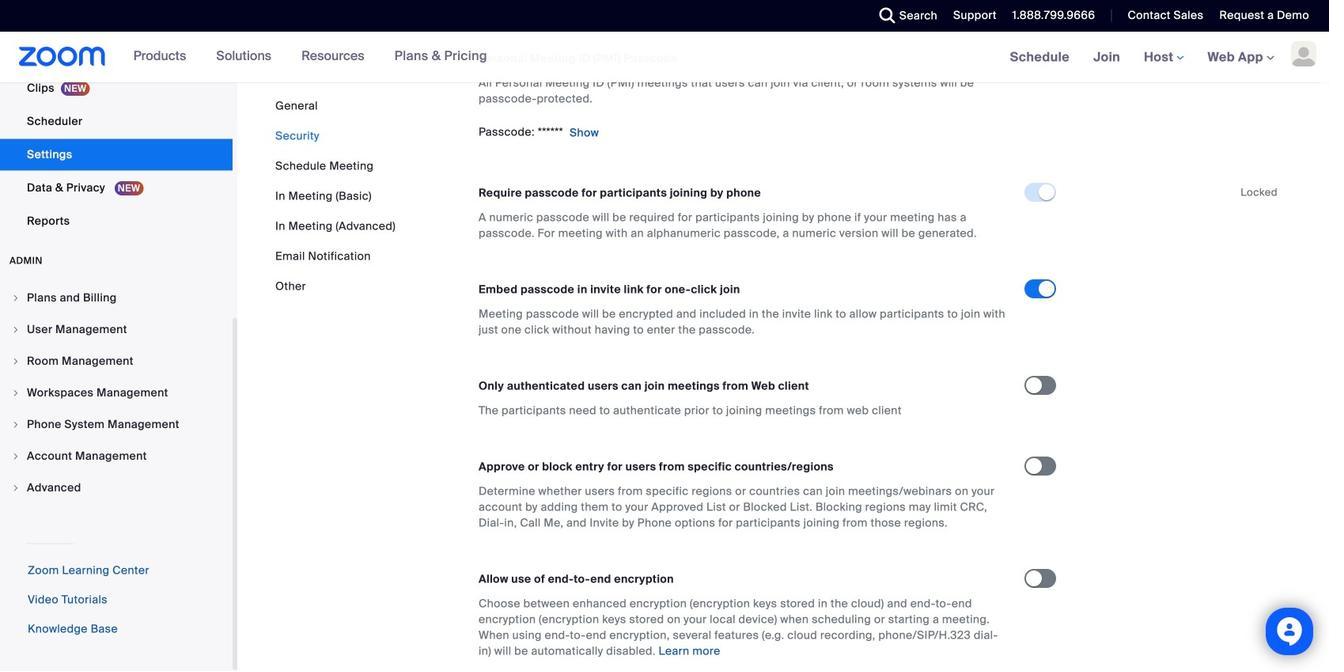 Task type: locate. For each thing, give the bounding box(es) containing it.
5 menu item from the top
[[0, 410, 233, 440]]

right image for 2nd menu item from the bottom of the the admin menu menu
[[11, 451, 21, 461]]

6 menu item from the top
[[0, 441, 233, 471]]

7 menu item from the top
[[0, 473, 233, 503]]

0 vertical spatial right image
[[11, 293, 21, 303]]

banner
[[0, 32, 1329, 83]]

2 menu item from the top
[[0, 315, 233, 345]]

4 menu item from the top
[[0, 378, 233, 408]]

1 menu item from the top
[[0, 283, 233, 313]]

menu bar
[[275, 98, 396, 294]]

right image for seventh menu item
[[11, 483, 21, 493]]

right image
[[11, 293, 21, 303], [11, 357, 21, 366]]

1 vertical spatial right image
[[11, 357, 21, 366]]

3 right image from the top
[[11, 420, 21, 429]]

5 right image from the top
[[11, 483, 21, 493]]

right image
[[11, 325, 21, 334], [11, 388, 21, 398], [11, 420, 21, 429], [11, 451, 21, 461], [11, 483, 21, 493]]

right image for 5th menu item from the bottom of the the admin menu menu
[[11, 357, 21, 366]]

1 right image from the top
[[11, 293, 21, 303]]

3 menu item from the top
[[0, 346, 233, 376]]

personal menu menu
[[0, 0, 233, 239]]

admin menu menu
[[0, 283, 233, 504]]

product information navigation
[[122, 32, 499, 82]]

2 right image from the top
[[11, 388, 21, 398]]

menu item
[[0, 283, 233, 313], [0, 315, 233, 345], [0, 346, 233, 376], [0, 378, 233, 408], [0, 410, 233, 440], [0, 441, 233, 471], [0, 473, 233, 503]]

1 right image from the top
[[11, 325, 21, 334]]

zoom logo image
[[19, 47, 106, 66]]

meetings navigation
[[998, 32, 1329, 83]]

2 right image from the top
[[11, 357, 21, 366]]

right image for seventh menu item from the bottom of the the admin menu menu
[[11, 293, 21, 303]]

4 right image from the top
[[11, 451, 21, 461]]



Task type: describe. For each thing, give the bounding box(es) containing it.
right image for 4th menu item from the bottom of the the admin menu menu
[[11, 388, 21, 398]]

right image for fifth menu item from the top
[[11, 420, 21, 429]]

profile picture image
[[1292, 41, 1317, 66]]

right image for second menu item from the top of the the admin menu menu
[[11, 325, 21, 334]]



Task type: vqa. For each thing, say whether or not it's contained in the screenshot.
"footer"
no



